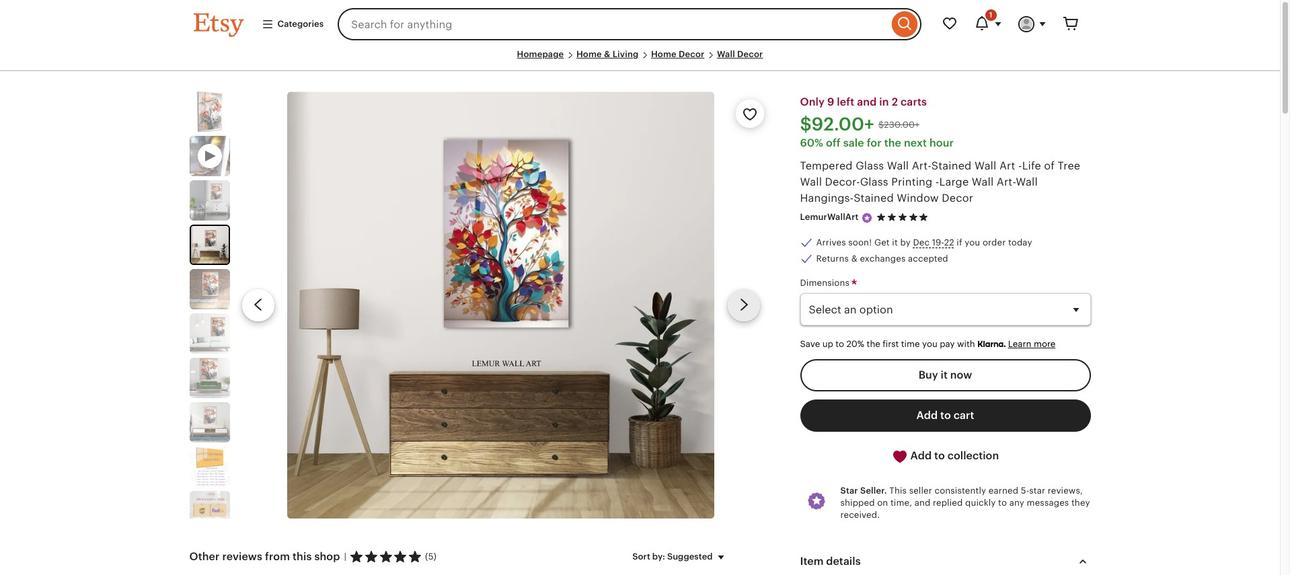 Task type: locate. For each thing, give the bounding box(es) containing it.
1 horizontal spatial art-
[[997, 176, 1016, 188]]

star_seller image
[[862, 212, 874, 224]]

home left living
[[577, 49, 602, 59]]

glass down for
[[856, 160, 884, 172]]

returns
[[817, 254, 849, 264]]

add to collection button
[[800, 440, 1091, 473]]

tempered glass wall art-stained wall art life of tree wall image 4 image
[[189, 269, 230, 310]]

add left cart
[[917, 410, 938, 421]]

- up window in the top right of the page
[[936, 176, 940, 188]]

wall
[[717, 49, 735, 59], [887, 160, 909, 172], [975, 160, 997, 172], [800, 176, 822, 188], [972, 176, 994, 188], [1016, 176, 1038, 188]]

0 vertical spatial the
[[885, 137, 902, 149]]

window
[[897, 193, 939, 204]]

decor-
[[825, 176, 860, 188]]

Search for anything text field
[[338, 8, 889, 40]]

0 horizontal spatial tempered glass wall art-stained wall art life of tree wall image 3 image
[[191, 226, 228, 264]]

home
[[577, 49, 602, 59], [651, 49, 677, 59]]

menu bar
[[193, 48, 1087, 71]]

- right art
[[1019, 160, 1023, 172]]

1 horizontal spatial decor
[[738, 49, 763, 59]]

& inside menu bar
[[604, 49, 611, 59]]

2 home from the left
[[651, 49, 677, 59]]

lemurwallart
[[800, 212, 859, 222]]

stained
[[932, 160, 972, 172], [854, 193, 894, 204]]

carts
[[901, 96, 927, 108]]

& right returns
[[852, 254, 858, 264]]

1 vertical spatial it
[[941, 369, 948, 381]]

to left cart
[[941, 410, 951, 421]]

1 horizontal spatial -
[[1019, 160, 1023, 172]]

1 vertical spatial glass
[[860, 176, 889, 188]]

add up 'seller'
[[911, 450, 932, 462]]

and left in
[[857, 96, 877, 108]]

decor for wall decor
[[738, 49, 763, 59]]

add
[[917, 410, 938, 421], [911, 450, 932, 462]]

1 vertical spatial &
[[852, 254, 858, 264]]

to left collection
[[935, 450, 945, 462]]

time
[[902, 339, 920, 349]]

seller.
[[861, 486, 887, 496]]

messages
[[1027, 498, 1070, 508]]

art- down art
[[997, 176, 1016, 188]]

off
[[826, 137, 841, 149]]

1 horizontal spatial the
[[885, 137, 902, 149]]

cart
[[954, 410, 975, 421]]

0 vertical spatial &
[[604, 49, 611, 59]]

add inside 'button'
[[911, 450, 932, 462]]

tempered glass wall art-stained wall art life of tree wall image 5 image
[[189, 314, 230, 354]]

0 horizontal spatial decor
[[679, 49, 705, 59]]

none search field inside categories banner
[[338, 8, 922, 40]]

1 horizontal spatial and
[[915, 498, 931, 508]]

the
[[885, 137, 902, 149], [867, 339, 881, 349]]

dimensions
[[800, 278, 852, 288]]

to
[[836, 339, 845, 349], [941, 410, 951, 421], [935, 450, 945, 462], [999, 498, 1007, 508]]

wall down life
[[1016, 176, 1038, 188]]

0 vertical spatial it
[[892, 237, 898, 248]]

it right buy at the bottom right of page
[[941, 369, 948, 381]]

for
[[867, 137, 882, 149]]

life
[[1023, 160, 1042, 172]]

glass up star_seller image
[[860, 176, 889, 188]]

&
[[604, 49, 611, 59], [852, 254, 858, 264]]

this seller consistently earned 5-star reviews, shipped on time, and replied quickly to any messages they received.
[[841, 486, 1091, 520]]

-
[[1019, 160, 1023, 172], [936, 176, 940, 188]]

home for home decor
[[651, 49, 677, 59]]

& left living
[[604, 49, 611, 59]]

0 vertical spatial and
[[857, 96, 877, 108]]

it inside button
[[941, 369, 948, 381]]

received.
[[841, 510, 880, 520]]

0 vertical spatial add
[[917, 410, 938, 421]]

1 vertical spatial add
[[911, 450, 932, 462]]

and inside this seller consistently earned 5-star reviews, shipped on time, and replied quickly to any messages they received.
[[915, 498, 931, 508]]

add to collection
[[908, 450, 999, 462]]

quickly
[[966, 498, 996, 508]]

1 vertical spatial the
[[867, 339, 881, 349]]

1 horizontal spatial stained
[[932, 160, 972, 172]]

glass
[[856, 160, 884, 172], [860, 176, 889, 188]]

0 vertical spatial stained
[[932, 160, 972, 172]]

1 horizontal spatial &
[[852, 254, 858, 264]]

reviews,
[[1048, 486, 1083, 496]]

1 vertical spatial -
[[936, 176, 940, 188]]

$92.00+ $230.00+
[[800, 115, 920, 135]]

home & living
[[577, 49, 639, 59]]

0 horizontal spatial the
[[867, 339, 881, 349]]

2 horizontal spatial decor
[[942, 193, 974, 204]]

0 vertical spatial art-
[[912, 160, 932, 172]]

wall up printing
[[887, 160, 909, 172]]

the right for
[[885, 137, 902, 149]]

you right the if
[[965, 237, 981, 248]]

it left by
[[892, 237, 898, 248]]

and down 'seller'
[[915, 498, 931, 508]]

arrives soon! get it by dec 19-22 if you order today
[[817, 237, 1033, 248]]

home decor link
[[651, 49, 705, 59]]

wall right large
[[972, 176, 994, 188]]

add for add to collection
[[911, 450, 932, 462]]

the for 20%
[[867, 339, 881, 349]]

it
[[892, 237, 898, 248], [941, 369, 948, 381]]

home decor
[[651, 49, 705, 59]]

arrives
[[817, 237, 846, 248]]

details
[[827, 556, 861, 567]]

0 horizontal spatial home
[[577, 49, 602, 59]]

exchanges
[[860, 254, 906, 264]]

item details
[[800, 556, 861, 567]]

hangings-
[[800, 193, 854, 204]]

sort
[[633, 552, 651, 562]]

to inside 'button'
[[935, 450, 945, 462]]

$230.00+
[[879, 120, 920, 130]]

accepted
[[908, 254, 949, 264]]

0 horizontal spatial and
[[857, 96, 877, 108]]

0 horizontal spatial &
[[604, 49, 611, 59]]

tempered glass wall art-stained wall art -life of tree wall decor-glass printing -large wall art-wall hangings-stained window decor
[[800, 160, 1081, 204]]

1 vertical spatial you
[[923, 339, 938, 349]]

save
[[800, 339, 820, 349]]

wall decor link
[[717, 49, 763, 59]]

0 horizontal spatial it
[[892, 237, 898, 248]]

0 vertical spatial you
[[965, 237, 981, 248]]

1 home from the left
[[577, 49, 602, 59]]

5-
[[1021, 486, 1030, 496]]

printing
[[892, 176, 933, 188]]

add for add to cart
[[917, 410, 938, 421]]

add to cart
[[917, 410, 975, 421]]

0 horizontal spatial stained
[[854, 193, 894, 204]]

1 vertical spatial stained
[[854, 193, 894, 204]]

9
[[828, 96, 835, 108]]

None search field
[[338, 8, 922, 40]]

add inside button
[[917, 410, 938, 421]]

home right living
[[651, 49, 677, 59]]

art- up printing
[[912, 160, 932, 172]]

1 horizontal spatial you
[[965, 237, 981, 248]]

0 horizontal spatial art-
[[912, 160, 932, 172]]

tempered glass wall art-stained wall art life of tree wall image 1 image
[[189, 92, 230, 132]]

collection
[[948, 450, 999, 462]]

tempered glass wall art-stained wall art life of tree wall image 3 image
[[287, 92, 715, 519], [191, 226, 228, 264]]

the left first
[[867, 339, 881, 349]]

dec
[[913, 237, 930, 248]]

you left pay
[[923, 339, 938, 349]]

1 vertical spatial and
[[915, 498, 931, 508]]

buy
[[919, 369, 939, 381]]

sort by: suggested button
[[623, 543, 739, 572]]

sale
[[844, 137, 865, 149]]

1 horizontal spatial it
[[941, 369, 948, 381]]

tempered glass wall art-stained wall art life of tree wall image 7 image
[[189, 403, 230, 443]]

stained up large
[[932, 160, 972, 172]]

you
[[965, 237, 981, 248], [923, 339, 938, 349]]

tempered glass wall art-stained wall art life of tree wall image 2 image
[[189, 180, 230, 221]]

0 horizontal spatial -
[[936, 176, 940, 188]]

any
[[1010, 498, 1025, 508]]

from
[[265, 551, 290, 563]]

homepage link
[[517, 49, 564, 59]]

60%
[[800, 137, 824, 149]]

to down 'earned'
[[999, 498, 1007, 508]]

stained up star_seller image
[[854, 193, 894, 204]]

1 button
[[966, 8, 1010, 40]]

1 horizontal spatial home
[[651, 49, 677, 59]]



Task type: describe. For each thing, give the bounding box(es) containing it.
add to cart button
[[800, 400, 1091, 432]]

soon! get
[[849, 237, 890, 248]]

wall right 'home decor'
[[717, 49, 735, 59]]

tempered glass wall art-stained wall art life of tree wall image 8 image
[[189, 447, 230, 487]]

next
[[904, 137, 927, 149]]

wall left art
[[975, 160, 997, 172]]

buy it now
[[919, 369, 973, 381]]

star
[[841, 486, 858, 496]]

home for home & living
[[577, 49, 602, 59]]

learn more button
[[1009, 339, 1056, 349]]

suggested
[[668, 552, 713, 562]]

wall decor
[[717, 49, 763, 59]]

this
[[890, 486, 907, 496]]

of
[[1045, 160, 1055, 172]]

other
[[189, 551, 220, 563]]

tempered glass wall art-stained wall art life of tree wall image 9 image
[[189, 491, 230, 532]]

they
[[1072, 498, 1091, 508]]

shipped
[[841, 498, 875, 508]]

categories banner
[[169, 0, 1111, 48]]

klarna.
[[978, 339, 1006, 349]]

menu bar containing homepage
[[193, 48, 1087, 71]]

first
[[883, 339, 899, 349]]

left
[[837, 96, 855, 108]]

large
[[940, 176, 969, 188]]

tempered
[[800, 160, 853, 172]]

buy it now button
[[800, 359, 1091, 392]]

returns & exchanges accepted
[[817, 254, 949, 264]]

item
[[800, 556, 824, 567]]

star
[[1030, 486, 1046, 496]]

0 vertical spatial -
[[1019, 160, 1023, 172]]

wall down tempered
[[800, 176, 822, 188]]

pay
[[940, 339, 955, 349]]

0 horizontal spatial you
[[923, 339, 938, 349]]

to inside button
[[941, 410, 951, 421]]

hour
[[930, 137, 954, 149]]

this
[[293, 551, 312, 563]]

reviews
[[222, 551, 262, 563]]

2
[[892, 96, 898, 108]]

tempered glass wall art-stained wall art life of tree wall image 6 image
[[189, 358, 230, 398]]

only 9 left and in 2 carts
[[800, 96, 927, 108]]

tree
[[1058, 160, 1081, 172]]

categories
[[278, 19, 324, 29]]

$92.00+
[[800, 115, 875, 135]]

by:
[[653, 552, 665, 562]]

1 horizontal spatial tempered glass wall art-stained wall art life of tree wall image 3 image
[[287, 92, 715, 519]]

the for for
[[885, 137, 902, 149]]

(5)
[[425, 551, 437, 562]]

decor inside tempered glass wall art-stained wall art -life of tree wall decor-glass printing -large wall art-wall hangings-stained window decor
[[942, 193, 974, 204]]

learn
[[1009, 339, 1032, 349]]

star seller.
[[841, 486, 887, 496]]

replied
[[933, 498, 963, 508]]

time,
[[891, 498, 913, 508]]

categories button
[[251, 12, 334, 36]]

to inside this seller consistently earned 5-star reviews, shipped on time, and replied quickly to any messages they received.
[[999, 498, 1007, 508]]

only
[[800, 96, 825, 108]]

sort by: suggested
[[633, 552, 713, 562]]

to right the up
[[836, 339, 845, 349]]

homepage
[[517, 49, 564, 59]]

art
[[1000, 160, 1016, 172]]

|
[[344, 552, 347, 562]]

home & living link
[[577, 49, 639, 59]]

in
[[880, 96, 889, 108]]

lemurwallart link
[[800, 212, 859, 222]]

19-
[[932, 237, 945, 248]]

seller
[[910, 486, 933, 496]]

decor for home decor
[[679, 49, 705, 59]]

with
[[958, 339, 975, 349]]

consistently
[[935, 486, 987, 496]]

0 vertical spatial glass
[[856, 160, 884, 172]]

& for returns
[[852, 254, 858, 264]]

& for home
[[604, 49, 611, 59]]

1 vertical spatial art-
[[997, 176, 1016, 188]]

by
[[901, 237, 911, 248]]

60% off sale for the next hour
[[800, 137, 954, 149]]

on
[[878, 498, 889, 508]]

20%
[[847, 339, 865, 349]]

earned
[[989, 486, 1019, 496]]

living
[[613, 49, 639, 59]]

save up to 20% the first time you pay with klarna. learn more
[[800, 339, 1056, 349]]

more
[[1034, 339, 1056, 349]]

other reviews from this shop |
[[189, 551, 347, 563]]



Task type: vqa. For each thing, say whether or not it's contained in the screenshot.
2 "link"
no



